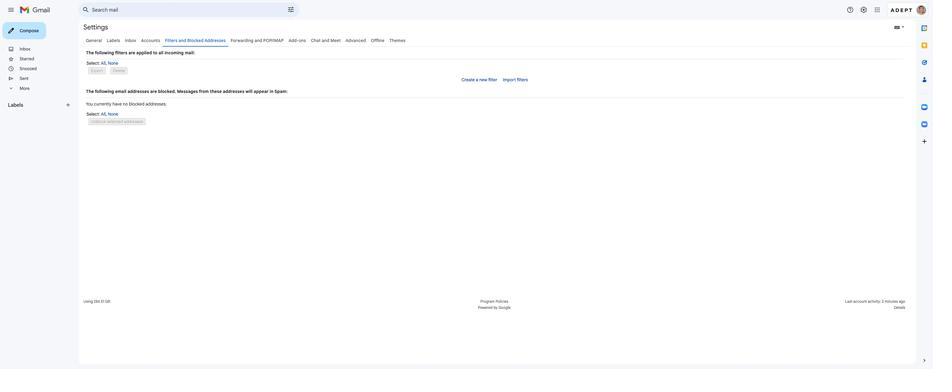 Task type: describe. For each thing, give the bounding box(es) containing it.
ago
[[899, 299, 906, 304]]

Search mail text field
[[92, 7, 270, 13]]

none for select: all , none unblock selected addresses
[[108, 111, 118, 117]]

the for the following filters are applied to all incoming mail:
[[86, 50, 94, 55]]

forwarding and pop/imap
[[231, 38, 284, 43]]

snoozed
[[20, 66, 37, 71]]

sent
[[20, 76, 29, 81]]

last
[[846, 299, 853, 304]]

all for select: all , none unblock selected addresses
[[101, 111, 106, 117]]

selected
[[107, 119, 123, 124]]

appear
[[254, 89, 269, 94]]

settings image
[[860, 6, 868, 14]]

currently
[[94, 101, 111, 107]]

more
[[20, 86, 30, 91]]

applied
[[136, 50, 152, 55]]

none for select: all , none
[[108, 60, 118, 66]]

chat and meet
[[311, 38, 341, 43]]

import filters link
[[503, 77, 528, 82]]

settings
[[83, 23, 108, 31]]

blocked
[[129, 101, 144, 107]]

from
[[199, 89, 209, 94]]

support image
[[847, 6, 854, 14]]

1 vertical spatial inbox link
[[20, 46, 30, 52]]

meet
[[331, 38, 341, 43]]

select: all , none
[[87, 60, 118, 66]]

minutes
[[885, 299, 898, 304]]

following for filters
[[95, 50, 114, 55]]

1 vertical spatial are
[[150, 89, 157, 94]]

create
[[462, 77, 475, 82]]

by
[[494, 306, 498, 310]]

select: for select: all , none unblock selected addresses
[[87, 111, 100, 117]]

following for email
[[95, 89, 114, 94]]

and for chat
[[322, 38, 329, 43]]

filters and blocked addresses link
[[165, 38, 226, 43]]

select input tool image
[[902, 25, 905, 29]]

you
[[86, 101, 93, 107]]

last account activity: 2 minutes ago details
[[846, 299, 906, 310]]

import
[[503, 77, 516, 82]]

blocked.
[[158, 89, 176, 94]]

sent link
[[20, 76, 29, 81]]

advanced link
[[346, 38, 366, 43]]

unblock
[[91, 119, 106, 124]]

create a new filter
[[462, 77, 498, 82]]

no
[[123, 101, 128, 107]]

chat and meet link
[[311, 38, 341, 43]]

program
[[481, 299, 495, 304]]

will
[[246, 89, 253, 94]]

, for select: all , none unblock selected addresses
[[106, 111, 107, 117]]

compose button
[[2, 22, 46, 39]]

chat
[[311, 38, 321, 43]]

0 vertical spatial filters
[[115, 50, 127, 55]]

a
[[476, 77, 478, 82]]

inbox for right inbox link
[[125, 38, 136, 43]]

footer containing using
[[79, 299, 911, 311]]

main menu image
[[7, 6, 15, 14]]

offline
[[371, 38, 385, 43]]

the following filters are applied to all incoming mail:
[[86, 50, 195, 55]]

labels heading
[[8, 102, 65, 108]]

addresses.
[[146, 101, 167, 107]]

using 284.51 gb
[[83, 299, 110, 304]]

new
[[480, 77, 488, 82]]

add-ons
[[289, 38, 306, 43]]

in
[[270, 89, 274, 94]]

delete button
[[111, 67, 127, 74]]

forwarding
[[231, 38, 254, 43]]

activity:
[[868, 299, 881, 304]]

program policies powered by google
[[478, 299, 511, 310]]

addresses
[[205, 38, 226, 43]]

details
[[894, 306, 906, 310]]

unblock selected addresses button
[[88, 118, 146, 125]]

policies
[[496, 299, 509, 304]]



Task type: vqa. For each thing, say whether or not it's contained in the screenshot.
topmost following
yes



Task type: locate. For each thing, give the bounding box(es) containing it.
messages
[[177, 89, 198, 94]]

0 vertical spatial inbox
[[125, 38, 136, 43]]

filter
[[489, 77, 498, 82]]

offline link
[[371, 38, 385, 43]]

mail:
[[185, 50, 195, 55]]

1 vertical spatial following
[[95, 89, 114, 94]]

all for select: all , none
[[101, 60, 106, 66]]

1 all from the top
[[101, 60, 106, 66]]

have
[[113, 101, 122, 107]]

following up select: all , none
[[95, 50, 114, 55]]

1 horizontal spatial inbox link
[[125, 38, 136, 43]]

inbox link up starred link
[[20, 46, 30, 52]]

1 vertical spatial all
[[101, 111, 106, 117]]

1 all link from the top
[[101, 60, 106, 66]]

2 none link from the top
[[108, 111, 118, 117]]

1 select: from the top
[[87, 60, 100, 66]]

inbox up the following filters are applied to all incoming mail:
[[125, 38, 136, 43]]

google
[[499, 306, 511, 310]]

you currently have no blocked addresses.
[[86, 101, 167, 107]]

gb
[[105, 299, 110, 304]]

details link
[[894, 306, 906, 310]]

none up delete button
[[108, 60, 118, 66]]

following
[[95, 50, 114, 55], [95, 89, 114, 94]]

1 horizontal spatial and
[[255, 38, 262, 43]]

all
[[101, 60, 106, 66], [101, 111, 106, 117]]

ons
[[299, 38, 306, 43]]

1 and from the left
[[179, 38, 186, 43]]

add-
[[289, 38, 299, 43]]

1 following from the top
[[95, 50, 114, 55]]

2 and from the left
[[255, 38, 262, 43]]

all link up export button
[[101, 60, 106, 66]]

1 vertical spatial filters
[[517, 77, 528, 82]]

0 vertical spatial labels
[[107, 38, 120, 43]]

filters right import
[[517, 77, 528, 82]]

accounts
[[141, 38, 160, 43]]

all inside select: all , none unblock selected addresses
[[101, 111, 106, 117]]

all
[[159, 50, 163, 55]]

0 vertical spatial none
[[108, 60, 118, 66]]

filters and blocked addresses
[[165, 38, 226, 43]]

select: up unblock
[[87, 111, 100, 117]]

snoozed link
[[20, 66, 37, 71]]

none link
[[108, 60, 118, 66], [108, 111, 118, 117]]

2 all link from the top
[[101, 111, 106, 117]]

forwarding and pop/imap link
[[231, 38, 284, 43]]

2 horizontal spatial and
[[322, 38, 329, 43]]

none link for first all link from the bottom
[[108, 111, 118, 117]]

0 vertical spatial ,
[[106, 60, 107, 66]]

themes link
[[390, 38, 406, 43]]

inbox inside the labels navigation
[[20, 46, 30, 52]]

and left pop/imap
[[255, 38, 262, 43]]

labels right general
[[107, 38, 120, 43]]

1 vertical spatial the
[[86, 89, 94, 94]]

accounts link
[[141, 38, 160, 43]]

search mail image
[[80, 4, 91, 15]]

,
[[106, 60, 107, 66], [106, 111, 107, 117]]

labels inside navigation
[[8, 102, 23, 108]]

1 horizontal spatial inbox
[[125, 38, 136, 43]]

the following email addresses are blocked. messages from these addresses will appear in spam:
[[86, 89, 288, 94]]

addresses
[[128, 89, 149, 94], [223, 89, 244, 94], [124, 119, 143, 124]]

select: for select: all , none
[[87, 60, 100, 66]]

the
[[86, 50, 94, 55], [86, 89, 94, 94]]

tab list
[[916, 20, 933, 347]]

labels down more
[[8, 102, 23, 108]]

labels navigation
[[0, 20, 79, 369]]

labels for 'labels' heading
[[8, 102, 23, 108]]

2 all from the top
[[101, 111, 106, 117]]

export
[[91, 68, 103, 73]]

None search field
[[79, 2, 300, 17]]

1 , from the top
[[106, 60, 107, 66]]

select: inside select: all , none unblock selected addresses
[[87, 111, 100, 117]]

and right the chat
[[322, 38, 329, 43]]

addresses down blocked
[[124, 119, 143, 124]]

to
[[153, 50, 157, 55]]

2
[[882, 299, 884, 304]]

incoming
[[165, 50, 184, 55]]

0 horizontal spatial labels
[[8, 102, 23, 108]]

labels link
[[107, 38, 120, 43]]

2 following from the top
[[95, 89, 114, 94]]

none link up selected
[[108, 111, 118, 117]]

1 the from the top
[[86, 50, 94, 55]]

powered
[[478, 306, 493, 310]]

account
[[854, 299, 867, 304]]

spam:
[[275, 89, 288, 94]]

google link
[[499, 305, 511, 311]]

none link up delete button
[[108, 60, 118, 66]]

filters down labels link
[[115, 50, 127, 55]]

add-ons link
[[289, 38, 306, 43]]

none inside select: all , none unblock selected addresses
[[108, 111, 118, 117]]

blocked
[[187, 38, 204, 43]]

2 , from the top
[[106, 111, 107, 117]]

starred
[[20, 56, 34, 62]]

addresses up blocked
[[128, 89, 149, 94]]

labels
[[107, 38, 120, 43], [8, 102, 23, 108]]

1 vertical spatial ,
[[106, 111, 107, 117]]

0 vertical spatial select:
[[87, 60, 100, 66]]

are
[[129, 50, 135, 55], [150, 89, 157, 94]]

1 vertical spatial all link
[[101, 111, 106, 117]]

and for forwarding
[[255, 38, 262, 43]]

0 vertical spatial none link
[[108, 60, 118, 66]]

are left applied
[[129, 50, 135, 55]]

1 vertical spatial none link
[[108, 111, 118, 117]]

export button
[[88, 67, 106, 74]]

the for the following email addresses are blocked. messages from these addresses will appear in spam:
[[86, 89, 94, 94]]

and for filters
[[179, 38, 186, 43]]

inbox up starred link
[[20, 46, 30, 52]]

footer
[[79, 299, 911, 311]]

2 select: from the top
[[87, 111, 100, 117]]

3 and from the left
[[322, 38, 329, 43]]

program policies link
[[481, 299, 509, 304]]

filters
[[165, 38, 178, 43]]

all up unblock
[[101, 111, 106, 117]]

and right the filters
[[179, 38, 186, 43]]

more button
[[0, 83, 74, 93]]

, for select: all , none
[[106, 60, 107, 66]]

none link for 2nd all link from the bottom of the page
[[108, 60, 118, 66]]

select: up export button
[[87, 60, 100, 66]]

1 none from the top
[[108, 60, 118, 66]]

1 vertical spatial inbox
[[20, 46, 30, 52]]

1 horizontal spatial are
[[150, 89, 157, 94]]

addresses left "will"
[[223, 89, 244, 94]]

all up export button
[[101, 60, 106, 66]]

1 vertical spatial labels
[[8, 102, 23, 108]]

select: all , none unblock selected addresses
[[87, 111, 143, 124]]

pop/imap
[[263, 38, 284, 43]]

1 vertical spatial select:
[[87, 111, 100, 117]]

0 horizontal spatial filters
[[115, 50, 127, 55]]

0 vertical spatial all
[[101, 60, 106, 66]]

advanced search options image
[[285, 3, 297, 16]]

284.51
[[94, 299, 104, 304]]

delete
[[113, 68, 125, 73]]

0 vertical spatial the
[[86, 50, 94, 55]]

the down general link
[[86, 50, 94, 55]]

2 none from the top
[[108, 111, 118, 117]]

0 vertical spatial following
[[95, 50, 114, 55]]

these
[[210, 89, 222, 94]]

, inside select: all , none unblock selected addresses
[[106, 111, 107, 117]]

1 horizontal spatial labels
[[107, 38, 120, 43]]

0 vertical spatial are
[[129, 50, 135, 55]]

filters
[[115, 50, 127, 55], [517, 77, 528, 82]]

0 horizontal spatial are
[[129, 50, 135, 55]]

general
[[86, 38, 102, 43]]

themes
[[390, 38, 406, 43]]

create a new filter link
[[462, 77, 498, 82]]

0 vertical spatial inbox link
[[125, 38, 136, 43]]

and
[[179, 38, 186, 43], [255, 38, 262, 43], [322, 38, 329, 43]]

advanced
[[346, 38, 366, 43]]

1 vertical spatial none
[[108, 111, 118, 117]]

1 none link from the top
[[108, 60, 118, 66]]

0 horizontal spatial and
[[179, 38, 186, 43]]

inbox for bottom inbox link
[[20, 46, 30, 52]]

starred link
[[20, 56, 34, 62]]

all link
[[101, 60, 106, 66], [101, 111, 106, 117]]

following up currently
[[95, 89, 114, 94]]

email
[[115, 89, 126, 94]]

labels for labels link
[[107, 38, 120, 43]]

general link
[[86, 38, 102, 43]]

gmail image
[[20, 4, 53, 16]]

using
[[83, 299, 93, 304]]

all link up unblock
[[101, 111, 106, 117]]

none up selected
[[108, 111, 118, 117]]

addresses inside select: all , none unblock selected addresses
[[124, 119, 143, 124]]

0 horizontal spatial inbox link
[[20, 46, 30, 52]]

import filters
[[503, 77, 528, 82]]

2 the from the top
[[86, 89, 94, 94]]

are up addresses.
[[150, 89, 157, 94]]

inbox link up the following filters are applied to all incoming mail:
[[125, 38, 136, 43]]

1 horizontal spatial filters
[[517, 77, 528, 82]]

none
[[108, 60, 118, 66], [108, 111, 118, 117]]

compose
[[20, 28, 39, 33]]

0 horizontal spatial inbox
[[20, 46, 30, 52]]

0 vertical spatial all link
[[101, 60, 106, 66]]

the up the you on the top left
[[86, 89, 94, 94]]



